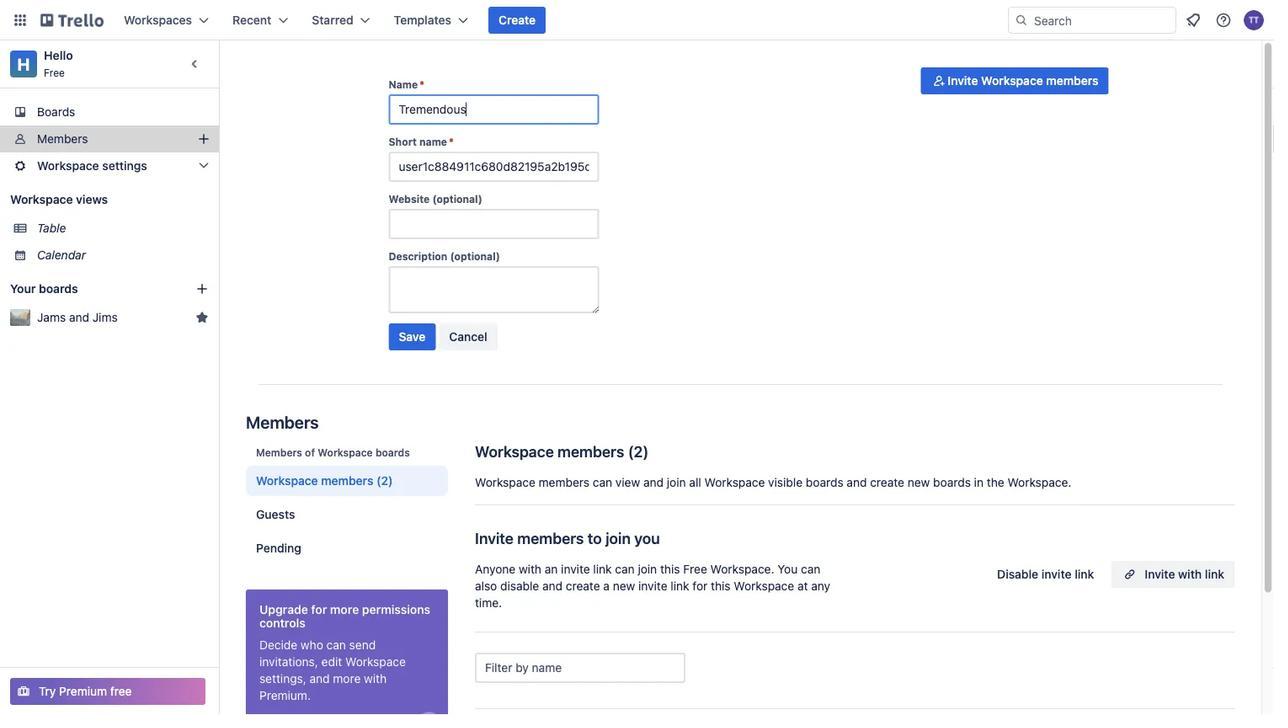 Task type: describe. For each thing, give the bounding box(es) containing it.
settings
[[102, 159, 147, 173]]

views
[[76, 193, 108, 206]]

create
[[499, 13, 536, 27]]

name
[[389, 78, 418, 90]]

table
[[37, 221, 66, 235]]

also
[[475, 579, 497, 593]]

0 vertical spatial workspace.
[[1008, 476, 1072, 490]]

boards right visible at the right bottom
[[806, 476, 844, 490]]

members of workspace boards
[[256, 447, 410, 458]]

workspace members can view and join all workspace visible boards and create new boards in the workspace.
[[475, 476, 1072, 490]]

1 horizontal spatial this
[[711, 579, 731, 593]]

upgrade for more permissions controls decide who can send invitations, edit workspace settings, and more with premium.
[[260, 603, 431, 703]]

cancel
[[449, 330, 488, 344]]

try premium free
[[39, 685, 132, 699]]

workspace inside 'anyone with an invite link can join this free workspace. you can also disable and create a new invite link for this workspace at any time.'
[[734, 579, 795, 593]]

you
[[778, 562, 798, 576]]

guests
[[256, 508, 295, 522]]

members left (
[[558, 442, 625, 461]]

invite for invite members to join you
[[475, 529, 514, 547]]

Filter by name text field
[[475, 653, 686, 683]]

workspace navigation collapse icon image
[[184, 52, 207, 76]]

disable
[[501, 579, 540, 593]]

jims
[[93, 311, 118, 324]]

premium
[[59, 685, 107, 699]]

disable
[[998, 568, 1039, 581]]

boards left the in on the bottom of page
[[934, 476, 971, 490]]

jams
[[37, 311, 66, 324]]

boards link
[[0, 99, 219, 126]]

time.
[[475, 596, 502, 610]]

back to home image
[[40, 7, 104, 34]]

the
[[987, 476, 1005, 490]]

at
[[798, 579, 809, 593]]

hello link
[[44, 48, 73, 62]]

controls
[[260, 616, 306, 630]]

0 vertical spatial *
[[420, 78, 425, 90]]

website
[[389, 193, 430, 205]]

invite with link
[[1145, 568, 1225, 581]]

terry turtle (terryturtle) image
[[1245, 10, 1265, 30]]

try premium free button
[[10, 678, 206, 705]]

anyone with an invite link can join this free workspace. you can also disable and create a new invite link for this workspace at any time.
[[475, 562, 831, 610]]

boards up (2)
[[376, 447, 410, 458]]

invitations,
[[260, 655, 318, 669]]

anyone
[[475, 562, 516, 576]]

view
[[616, 476, 641, 490]]

starred button
[[302, 7, 381, 34]]

to
[[588, 529, 602, 547]]

pending link
[[246, 533, 448, 564]]

members link
[[0, 126, 219, 153]]

invite workspace members
[[948, 74, 1099, 88]]

settings,
[[260, 672, 307, 686]]

save button
[[389, 324, 436, 351]]

invite for invite with link
[[1145, 568, 1176, 581]]

upgrade
[[260, 603, 308, 617]]

templates button
[[384, 7, 479, 34]]

0 horizontal spatial invite
[[561, 562, 590, 576]]

h link
[[10, 51, 37, 78]]

in
[[975, 476, 984, 490]]

0 horizontal spatial join
[[606, 529, 631, 547]]

recent button
[[222, 7, 299, 34]]

create button
[[489, 7, 546, 34]]

table link
[[37, 220, 209, 237]]

edit
[[322, 655, 342, 669]]

and inside jams and jims link
[[69, 311, 89, 324]]

disable invite link button
[[988, 561, 1105, 588]]

permissions
[[362, 603, 431, 617]]

jams and jims
[[37, 311, 118, 324]]

save
[[399, 330, 426, 344]]

0 vertical spatial members
[[37, 132, 88, 146]]

pending
[[256, 541, 302, 555]]

primary element
[[0, 0, 1275, 40]]

and right visible at the right bottom
[[847, 476, 867, 490]]

with for anyone
[[519, 562, 542, 576]]

workspace settings button
[[0, 153, 219, 179]]

your boards
[[10, 282, 78, 296]]

0 vertical spatial more
[[330, 603, 359, 617]]

(
[[628, 442, 634, 461]]

cancel button
[[439, 324, 498, 351]]

invite with link button
[[1112, 561, 1235, 588]]

short
[[389, 136, 417, 147]]

0 notifications image
[[1184, 10, 1204, 30]]

for inside 'anyone with an invite link can join this free workspace. you can also disable and create a new invite link for this workspace at any time.'
[[693, 579, 708, 593]]

0 vertical spatial create
[[871, 476, 905, 490]]

link inside button
[[1075, 568, 1095, 581]]

0 vertical spatial this
[[661, 562, 680, 576]]

workspace. inside 'anyone with an invite link can join this free workspace. you can also disable and create a new invite link for this workspace at any time.'
[[711, 562, 775, 576]]

workspaces
[[124, 13, 192, 27]]

0 horizontal spatial workspace members
[[256, 474, 374, 488]]

workspace inside "button"
[[982, 74, 1044, 88]]

send
[[349, 638, 376, 652]]



Task type: locate. For each thing, give the bounding box(es) containing it.
workspace inside 'dropdown button'
[[37, 159, 99, 173]]

calendar
[[37, 248, 86, 262]]

try
[[39, 685, 56, 699]]

invite inside invite with link "button"
[[1145, 568, 1176, 581]]

2 vertical spatial members
[[256, 447, 302, 458]]

name *
[[389, 78, 425, 90]]

new
[[908, 476, 931, 490], [613, 579, 636, 593]]

0 horizontal spatial create
[[566, 579, 600, 593]]

0 horizontal spatial new
[[613, 579, 636, 593]]

with inside "button"
[[1179, 568, 1203, 581]]

1 horizontal spatial create
[[871, 476, 905, 490]]

for inside upgrade for more permissions controls decide who can send invitations, edit workspace settings, and more with premium.
[[311, 603, 327, 617]]

for
[[693, 579, 708, 593], [311, 603, 327, 617]]

join left the all
[[667, 476, 686, 490]]

2 horizontal spatial join
[[667, 476, 686, 490]]

workspace
[[982, 74, 1044, 88], [37, 159, 99, 173], [10, 193, 73, 206], [475, 442, 554, 461], [318, 447, 373, 458], [256, 474, 318, 488], [475, 476, 536, 490], [705, 476, 765, 490], [734, 579, 795, 593], [345, 655, 406, 669]]

calendar link
[[37, 247, 209, 264]]

workspace. right the
[[1008, 476, 1072, 490]]

invite
[[561, 562, 590, 576], [1042, 568, 1072, 581], [639, 579, 668, 593]]

premium.
[[260, 689, 311, 703]]

(optional)
[[433, 193, 483, 205], [450, 250, 500, 262]]

invite right disable
[[1042, 568, 1072, 581]]

1 horizontal spatial *
[[449, 136, 454, 147]]

workspace members
[[475, 442, 625, 461], [256, 474, 374, 488]]

create inside 'anyone with an invite link can join this free workspace. you can also disable and create a new invite link for this workspace at any time.'
[[566, 579, 600, 593]]

can up 'edit'
[[327, 638, 346, 652]]

0 horizontal spatial for
[[311, 603, 327, 617]]

join down you
[[638, 562, 657, 576]]

hello free
[[44, 48, 73, 78]]

invite right an
[[561, 562, 590, 576]]

1 vertical spatial free
[[684, 562, 708, 576]]

boards
[[37, 105, 75, 119]]

you
[[635, 529, 660, 547]]

members inside 'invite workspace members' "button"
[[1047, 74, 1099, 88]]

invite inside 'invite workspace members' "button"
[[948, 74, 979, 88]]

)
[[643, 442, 649, 461]]

0 vertical spatial invite
[[948, 74, 979, 88]]

1 horizontal spatial with
[[519, 562, 542, 576]]

members up the "invite members to join you"
[[539, 476, 590, 490]]

this
[[661, 562, 680, 576], [711, 579, 731, 593]]

guests link
[[246, 500, 448, 530]]

free
[[44, 67, 65, 78], [684, 562, 708, 576]]

templates
[[394, 13, 452, 27]]

h
[[17, 54, 30, 74]]

* right "name"
[[449, 136, 454, 147]]

and left jims
[[69, 311, 89, 324]]

1 vertical spatial (optional)
[[450, 250, 500, 262]]

any
[[812, 579, 831, 593]]

workspace members left (
[[475, 442, 625, 461]]

starred
[[312, 13, 354, 27]]

(optional) for website (optional)
[[433, 193, 483, 205]]

1 vertical spatial workspace.
[[711, 562, 775, 576]]

with for invite
[[1179, 568, 1203, 581]]

more down 'edit'
[[333, 672, 361, 686]]

and right view
[[644, 476, 664, 490]]

short name *
[[389, 136, 454, 147]]

name
[[420, 136, 447, 147]]

jams and jims link
[[37, 309, 189, 326]]

None text field
[[389, 94, 600, 125], [389, 209, 600, 239], [389, 94, 600, 125], [389, 209, 600, 239]]

members up an
[[518, 529, 584, 547]]

free inside 'anyone with an invite link can join this free workspace. you can also disable and create a new invite link for this workspace at any time.'
[[684, 562, 708, 576]]

None text field
[[389, 152, 600, 182], [389, 266, 600, 313], [389, 152, 600, 182], [389, 266, 600, 313]]

who
[[301, 638, 323, 652]]

members left of
[[256, 447, 302, 458]]

link
[[594, 562, 612, 576], [1075, 568, 1095, 581], [1206, 568, 1225, 581], [671, 579, 690, 593]]

free
[[110, 685, 132, 699]]

1 horizontal spatial workspace members
[[475, 442, 625, 461]]

members
[[37, 132, 88, 146], [246, 412, 319, 432], [256, 447, 302, 458]]

workspace. left you
[[711, 562, 775, 576]]

1 vertical spatial new
[[613, 579, 636, 593]]

0 vertical spatial join
[[667, 476, 686, 490]]

2 horizontal spatial invite
[[1042, 568, 1072, 581]]

website (optional)
[[389, 193, 483, 205]]

can up at
[[801, 562, 821, 576]]

(2)
[[377, 474, 393, 488]]

with inside 'anyone with an invite link can join this free workspace. you can also disable and create a new invite link for this workspace at any time.'
[[519, 562, 542, 576]]

boards up jams
[[39, 282, 78, 296]]

2
[[634, 442, 643, 461]]

0 vertical spatial for
[[693, 579, 708, 593]]

boards inside your boards with 1 items element
[[39, 282, 78, 296]]

0 horizontal spatial with
[[364, 672, 387, 686]]

invite right a
[[639, 579, 668, 593]]

free inside "hello free"
[[44, 67, 65, 78]]

description
[[389, 250, 448, 262]]

hello
[[44, 48, 73, 62]]

recent
[[233, 13, 272, 27]]

0 horizontal spatial workspace.
[[711, 562, 775, 576]]

(optional) right website
[[433, 193, 483, 205]]

new right a
[[613, 579, 636, 593]]

0 vertical spatial new
[[908, 476, 931, 490]]

workspace inside upgrade for more permissions controls decide who can send invitations, edit workspace settings, and more with premium.
[[345, 655, 406, 669]]

link inside "button"
[[1206, 568, 1225, 581]]

1 vertical spatial for
[[311, 603, 327, 617]]

and down an
[[543, 579, 563, 593]]

and
[[69, 311, 89, 324], [644, 476, 664, 490], [847, 476, 867, 490], [543, 579, 563, 593], [310, 672, 330, 686]]

visible
[[769, 476, 803, 490]]

invite inside button
[[1042, 568, 1072, 581]]

0 vertical spatial workspace members
[[475, 442, 625, 461]]

1 horizontal spatial new
[[908, 476, 931, 490]]

and down 'edit'
[[310, 672, 330, 686]]

search image
[[1015, 13, 1029, 27]]

join right the to
[[606, 529, 631, 547]]

1 vertical spatial members
[[246, 412, 319, 432]]

sm image
[[931, 72, 948, 89]]

new left the in on the bottom of page
[[908, 476, 931, 490]]

0 horizontal spatial free
[[44, 67, 65, 78]]

1 vertical spatial workspace members
[[256, 474, 374, 488]]

Search field
[[1029, 8, 1176, 33]]

(optional) right the description
[[450, 250, 500, 262]]

all
[[690, 476, 702, 490]]

1 vertical spatial join
[[606, 529, 631, 547]]

open information menu image
[[1216, 12, 1233, 29]]

members up of
[[246, 412, 319, 432]]

your boards with 1 items element
[[10, 279, 170, 299]]

an
[[545, 562, 558, 576]]

and inside 'anyone with an invite link can join this free workspace. you can also disable and create a new invite link for this workspace at any time.'
[[543, 579, 563, 593]]

with inside upgrade for more permissions controls decide who can send invitations, edit workspace settings, and more with premium.
[[364, 672, 387, 686]]

starred icon image
[[195, 311, 209, 324]]

1 vertical spatial more
[[333, 672, 361, 686]]

0 horizontal spatial this
[[661, 562, 680, 576]]

1 horizontal spatial invite
[[639, 579, 668, 593]]

(optional) for description (optional)
[[450, 250, 500, 262]]

workspaces button
[[114, 7, 219, 34]]

invite for invite workspace members
[[948, 74, 979, 88]]

join inside 'anyone with an invite link can join this free workspace. you can also disable and create a new invite link for this workspace at any time.'
[[638, 562, 657, 576]]

decide
[[260, 638, 298, 652]]

*
[[420, 78, 425, 90], [449, 136, 454, 147]]

1 vertical spatial this
[[711, 579, 731, 593]]

invite
[[948, 74, 979, 88], [475, 529, 514, 547], [1145, 568, 1176, 581]]

members down the members of workspace boards
[[321, 474, 374, 488]]

workspace views
[[10, 193, 108, 206]]

can down you
[[615, 562, 635, 576]]

with
[[519, 562, 542, 576], [1179, 568, 1203, 581], [364, 672, 387, 686]]

0 horizontal spatial invite
[[475, 529, 514, 547]]

1 horizontal spatial workspace.
[[1008, 476, 1072, 490]]

join
[[667, 476, 686, 490], [606, 529, 631, 547], [638, 562, 657, 576]]

your
[[10, 282, 36, 296]]

2 horizontal spatial invite
[[1145, 568, 1176, 581]]

0 vertical spatial free
[[44, 67, 65, 78]]

disable invite link
[[998, 568, 1095, 581]]

( 2 )
[[628, 442, 649, 461]]

members
[[1047, 74, 1099, 88], [558, 442, 625, 461], [321, 474, 374, 488], [539, 476, 590, 490], [518, 529, 584, 547]]

a
[[604, 579, 610, 593]]

add board image
[[195, 282, 209, 296]]

1 vertical spatial create
[[566, 579, 600, 593]]

2 horizontal spatial with
[[1179, 568, 1203, 581]]

* right name
[[420, 78, 425, 90]]

members down search field
[[1047, 74, 1099, 88]]

0 vertical spatial (optional)
[[433, 193, 483, 205]]

boards
[[39, 282, 78, 296], [376, 447, 410, 458], [806, 476, 844, 490], [934, 476, 971, 490]]

2 vertical spatial invite
[[1145, 568, 1176, 581]]

0 horizontal spatial *
[[420, 78, 425, 90]]

new inside 'anyone with an invite link can join this free workspace. you can also disable and create a new invite link for this workspace at any time.'
[[613, 579, 636, 593]]

1 vertical spatial invite
[[475, 529, 514, 547]]

of
[[305, 447, 315, 458]]

description (optional)
[[389, 250, 500, 262]]

invite members to join you
[[475, 529, 660, 547]]

1 horizontal spatial for
[[693, 579, 708, 593]]

more up send
[[330, 603, 359, 617]]

and inside upgrade for more permissions controls decide who can send invitations, edit workspace settings, and more with premium.
[[310, 672, 330, 686]]

can left view
[[593, 476, 613, 490]]

workspace settings
[[37, 159, 147, 173]]

can
[[593, 476, 613, 490], [615, 562, 635, 576], [801, 562, 821, 576], [327, 638, 346, 652]]

workspace.
[[1008, 476, 1072, 490], [711, 562, 775, 576]]

1 horizontal spatial invite
[[948, 74, 979, 88]]

1 vertical spatial *
[[449, 136, 454, 147]]

workspace members down of
[[256, 474, 374, 488]]

2 vertical spatial join
[[638, 562, 657, 576]]

can inside upgrade for more permissions controls decide who can send invitations, edit workspace settings, and more with premium.
[[327, 638, 346, 652]]

organizationdetailform element
[[389, 78, 600, 357]]

1 horizontal spatial join
[[638, 562, 657, 576]]

members down boards
[[37, 132, 88, 146]]

1 horizontal spatial free
[[684, 562, 708, 576]]

invite workspace members button
[[921, 67, 1109, 94]]



Task type: vqa. For each thing, say whether or not it's contained in the screenshot.
"sparkle" 'icon'
no



